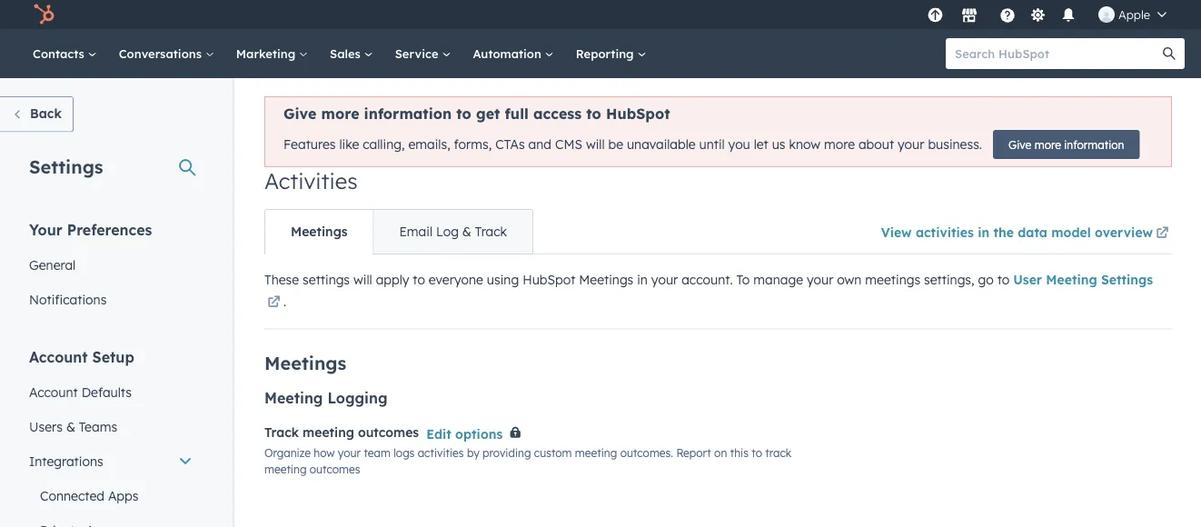 Task type: vqa. For each thing, say whether or not it's contained in the screenshot.
more
yes



Task type: describe. For each thing, give the bounding box(es) containing it.
notifications image
[[1061, 8, 1077, 25]]

get
[[476, 105, 500, 123]]

organize
[[265, 446, 311, 460]]

defaults
[[82, 384, 132, 400]]

apple
[[1119, 7, 1151, 22]]

features
[[284, 137, 336, 152]]

1 horizontal spatial in
[[978, 224, 990, 240]]

user meeting settings
[[1014, 272, 1154, 288]]

us
[[773, 137, 786, 152]]

data
[[1018, 224, 1048, 240]]

organize how your team logs activities by providing custom meeting outcomes. report on this to track meeting outcomes
[[265, 446, 792, 477]]

notifications
[[29, 291, 107, 307]]

upgrade link
[[925, 5, 947, 24]]

1 vertical spatial in
[[638, 272, 648, 288]]

search image
[[1164, 47, 1176, 60]]

users & teams link
[[18, 410, 204, 444]]

1 vertical spatial meetings
[[579, 272, 634, 288]]

account defaults link
[[18, 375, 204, 410]]

settings link
[[1027, 5, 1050, 24]]

give more information link
[[994, 130, 1141, 159]]

settings,
[[925, 272, 975, 288]]

and
[[529, 137, 552, 152]]

give more information to get full access to hubspot
[[284, 105, 671, 123]]

you
[[729, 137, 751, 152]]

calling,
[[363, 137, 405, 152]]

give more information
[[1009, 138, 1125, 151]]

forms,
[[454, 137, 492, 152]]

access
[[534, 105, 582, 123]]

activities inside organize how your team logs activities by providing custom meeting outcomes. report on this to track meeting outcomes
[[418, 446, 464, 460]]

reporting
[[576, 46, 638, 61]]

meetings link
[[265, 210, 373, 254]]

meetings
[[866, 272, 921, 288]]

preferences
[[67, 220, 152, 239]]

emails,
[[409, 137, 451, 152]]

teams
[[79, 419, 117, 435]]

about
[[859, 137, 895, 152]]

automation link
[[462, 29, 565, 78]]

outcomes inside track meeting outcomes edit options
[[358, 425, 419, 441]]

track inside track meeting outcomes edit options
[[265, 425, 299, 441]]

to
[[737, 272, 750, 288]]

logging
[[328, 389, 388, 407]]

view activities in the data model overview link
[[882, 212, 1173, 254]]

your inside organize how your team logs activities by providing custom meeting outcomes. report on this to track meeting outcomes
[[338, 446, 361, 460]]

edit options button
[[427, 423, 503, 445]]

sales link
[[319, 29, 384, 78]]

the
[[994, 224, 1015, 240]]

model
[[1052, 224, 1092, 240]]

options
[[456, 426, 503, 442]]

integrations
[[29, 453, 103, 469]]

1 horizontal spatial more
[[825, 137, 856, 152]]

apple button
[[1088, 0, 1178, 29]]

account for account defaults
[[29, 384, 78, 400]]

these
[[265, 272, 299, 288]]

marketing
[[236, 46, 299, 61]]

connected apps link
[[18, 479, 204, 513]]

let
[[754, 137, 769, 152]]

marketplaces button
[[951, 0, 989, 29]]

users
[[29, 419, 63, 435]]

0 horizontal spatial settings
[[29, 155, 103, 178]]

account.
[[682, 272, 733, 288]]

marketplaces image
[[962, 8, 978, 25]]

2 vertical spatial meetings
[[265, 351, 347, 374]]

connected apps
[[40, 488, 139, 504]]

link opens in a new window image
[[268, 297, 280, 310]]

reporting link
[[565, 29, 658, 78]]

cms
[[555, 137, 583, 152]]

features like calling, emails, forms, ctas and cms will be unavailable until you let us know more about your business.
[[284, 137, 983, 152]]

to right apply
[[413, 272, 425, 288]]

report
[[677, 446, 712, 460]]

integrations button
[[18, 444, 204, 479]]

to left get
[[457, 105, 472, 123]]

your preferences
[[29, 220, 152, 239]]

settings inside user meeting settings link
[[1102, 272, 1154, 288]]

email log & track
[[400, 224, 507, 240]]

to right access
[[587, 105, 602, 123]]

using
[[487, 272, 519, 288]]

this
[[731, 446, 749, 460]]

everyone
[[429, 272, 484, 288]]

0 vertical spatial meetings
[[291, 224, 348, 240]]

more for give more information
[[1035, 138, 1062, 151]]

give for give more information to get full access to hubspot
[[284, 105, 317, 123]]

email
[[400, 224, 433, 240]]

1 vertical spatial hubspot
[[523, 272, 576, 288]]

your
[[29, 220, 63, 239]]

1 horizontal spatial will
[[586, 137, 605, 152]]

bob builder image
[[1099, 6, 1116, 23]]

upgrade image
[[928, 8, 944, 24]]

like
[[339, 137, 359, 152]]

information for give more information to get full access to hubspot
[[364, 105, 452, 123]]

back
[[30, 105, 62, 121]]

more for give more information to get full access to hubspot
[[321, 105, 360, 123]]



Task type: locate. For each thing, give the bounding box(es) containing it.
activities
[[916, 224, 975, 240], [418, 446, 464, 460]]

hubspot right using on the left
[[523, 272, 576, 288]]

activities up settings,
[[916, 224, 975, 240]]

marketing link
[[225, 29, 319, 78]]

0 vertical spatial track
[[475, 224, 507, 240]]

be
[[609, 137, 624, 152]]

.
[[284, 294, 287, 310]]

email log & track link
[[373, 210, 533, 254]]

1 vertical spatial settings
[[1102, 272, 1154, 288]]

0 vertical spatial outcomes
[[358, 425, 419, 441]]

your preferences element
[[18, 220, 204, 317]]

more right know
[[825, 137, 856, 152]]

1 horizontal spatial give
[[1009, 138, 1032, 151]]

2 account from the top
[[29, 384, 78, 400]]

to right this
[[752, 446, 763, 460]]

0 horizontal spatial hubspot
[[523, 272, 576, 288]]

1 vertical spatial meeting
[[575, 446, 618, 460]]

apps
[[108, 488, 139, 504]]

service link
[[384, 29, 462, 78]]

1 vertical spatial give
[[1009, 138, 1032, 151]]

1 vertical spatial will
[[354, 272, 373, 288]]

2 horizontal spatial more
[[1035, 138, 1062, 151]]

2 vertical spatial meeting
[[265, 463, 307, 477]]

your
[[898, 137, 925, 152], [652, 272, 678, 288], [807, 272, 834, 288], [338, 446, 361, 460]]

track
[[766, 446, 792, 460]]

settings down overview
[[1102, 272, 1154, 288]]

own
[[838, 272, 862, 288]]

business.
[[929, 137, 983, 152]]

user meeting settings link
[[265, 272, 1154, 314]]

1 account from the top
[[29, 348, 88, 366]]

users & teams
[[29, 419, 117, 435]]

unavailable
[[627, 137, 696, 152]]

apple menu
[[923, 0, 1180, 29]]

1 horizontal spatial meeting
[[1047, 272, 1098, 288]]

1 vertical spatial information
[[1065, 138, 1125, 151]]

track
[[475, 224, 507, 240], [265, 425, 299, 441]]

information
[[364, 105, 452, 123], [1065, 138, 1125, 151]]

meeting up how
[[303, 425, 354, 441]]

link opens in a new window image inside user meeting settings link
[[268, 292, 280, 314]]

&
[[463, 224, 472, 240], [66, 419, 75, 435]]

know
[[790, 137, 821, 152]]

0 horizontal spatial information
[[364, 105, 452, 123]]

& right log
[[463, 224, 472, 240]]

activities down the 'edit'
[[418, 446, 464, 460]]

0 vertical spatial in
[[978, 224, 990, 240]]

0 horizontal spatial in
[[638, 272, 648, 288]]

account setup element
[[18, 347, 204, 527]]

more up 'like'
[[321, 105, 360, 123]]

your right about
[[898, 137, 925, 152]]

hubspot image
[[33, 4, 55, 25]]

your right how
[[338, 446, 361, 460]]

track meeting outcomes edit options
[[265, 425, 503, 442]]

sales
[[330, 46, 364, 61]]

meeting down organize
[[265, 463, 307, 477]]

1 vertical spatial &
[[66, 419, 75, 435]]

edit
[[427, 426, 452, 442]]

outcomes.
[[621, 446, 674, 460]]

track up organize
[[265, 425, 299, 441]]

meeting right the user
[[1047, 272, 1098, 288]]

in left the
[[978, 224, 990, 240]]

meeting right the custom
[[575, 446, 618, 460]]

your left own
[[807, 272, 834, 288]]

until
[[700, 137, 725, 152]]

these settings will apply to everyone using hubspot meetings in your account. to manage your own meetings settings, go to
[[265, 272, 1014, 288]]

log
[[436, 224, 459, 240]]

overview
[[1096, 224, 1154, 240]]

setup
[[92, 348, 134, 366]]

settings image
[[1031, 8, 1047, 24]]

give right business.
[[1009, 138, 1032, 151]]

connected
[[40, 488, 105, 504]]

activities
[[265, 167, 358, 195]]

more up data
[[1035, 138, 1062, 151]]

& inside "link"
[[463, 224, 472, 240]]

hubspot
[[606, 105, 671, 123], [523, 272, 576, 288]]

0 vertical spatial meeting
[[1047, 272, 1098, 288]]

give for give more information
[[1009, 138, 1032, 151]]

user
[[1014, 272, 1043, 288]]

by
[[467, 446, 480, 460]]

0 vertical spatial give
[[284, 105, 317, 123]]

0 horizontal spatial &
[[66, 419, 75, 435]]

conversations
[[119, 46, 205, 61]]

general
[[29, 257, 76, 273]]

help image
[[1000, 8, 1016, 25]]

ctas
[[496, 137, 525, 152]]

information up model
[[1065, 138, 1125, 151]]

1 horizontal spatial activities
[[916, 224, 975, 240]]

track right log
[[475, 224, 507, 240]]

outcomes up team
[[358, 425, 419, 441]]

custom
[[534, 446, 572, 460]]

service
[[395, 46, 442, 61]]

outcomes
[[358, 425, 419, 441], [310, 463, 360, 477]]

hubspot link
[[22, 4, 68, 25]]

settings
[[29, 155, 103, 178], [1102, 272, 1154, 288]]

settings down back
[[29, 155, 103, 178]]

1 vertical spatial outcomes
[[310, 463, 360, 477]]

0 horizontal spatial track
[[265, 425, 299, 441]]

1 vertical spatial activities
[[418, 446, 464, 460]]

0 horizontal spatial will
[[354, 272, 373, 288]]

outcomes down how
[[310, 463, 360, 477]]

0 vertical spatial meeting
[[303, 425, 354, 441]]

1 horizontal spatial &
[[463, 224, 472, 240]]

0 vertical spatial &
[[463, 224, 472, 240]]

0 horizontal spatial meeting
[[265, 389, 323, 407]]

general link
[[18, 248, 204, 282]]

information for give more information
[[1065, 138, 1125, 151]]

on
[[715, 446, 728, 460]]

information up emails,
[[364, 105, 452, 123]]

meeting up organize
[[265, 389, 323, 407]]

view activities in the data model overview
[[882, 224, 1154, 240]]

link opens in a new window image
[[1157, 223, 1170, 245], [1157, 227, 1170, 240], [268, 292, 280, 314]]

contacts link
[[22, 29, 108, 78]]

& inside account setup element
[[66, 419, 75, 435]]

contacts
[[33, 46, 88, 61]]

conversations link
[[108, 29, 225, 78]]

back link
[[0, 96, 74, 132]]

team
[[364, 446, 391, 460]]

give up features
[[284, 105, 317, 123]]

account for account setup
[[29, 348, 88, 366]]

navigation containing meetings
[[265, 209, 534, 255]]

Search HubSpot search field
[[946, 38, 1169, 69]]

0 vertical spatial activities
[[916, 224, 975, 240]]

1 horizontal spatial hubspot
[[606, 105, 671, 123]]

hubspot up features like calling, emails, forms, ctas and cms will be unavailable until you let us know more about your business.
[[606, 105, 671, 123]]

0 horizontal spatial give
[[284, 105, 317, 123]]

view
[[882, 224, 912, 240]]

1 vertical spatial track
[[265, 425, 299, 441]]

0 vertical spatial settings
[[29, 155, 103, 178]]

give
[[284, 105, 317, 123], [1009, 138, 1032, 151]]

providing
[[483, 446, 531, 460]]

outcomes inside organize how your team logs activities by providing custom meeting outcomes. report on this to track meeting outcomes
[[310, 463, 360, 477]]

search button
[[1155, 38, 1186, 69]]

account setup
[[29, 348, 134, 366]]

0 vertical spatial hubspot
[[606, 105, 671, 123]]

settings
[[303, 272, 350, 288]]

meeting inside track meeting outcomes edit options
[[303, 425, 354, 441]]

automation
[[473, 46, 545, 61]]

1 horizontal spatial settings
[[1102, 272, 1154, 288]]

0 horizontal spatial activities
[[418, 446, 464, 460]]

will left apply
[[354, 272, 373, 288]]

account defaults
[[29, 384, 132, 400]]

account up 'users'
[[29, 384, 78, 400]]

how
[[314, 446, 335, 460]]

track inside "link"
[[475, 224, 507, 240]]

meeting logging
[[265, 389, 388, 407]]

your left account. at the right
[[652, 272, 678, 288]]

to right go
[[998, 272, 1010, 288]]

account up account defaults
[[29, 348, 88, 366]]

navigation
[[265, 209, 534, 255]]

logs
[[394, 446, 415, 460]]

full
[[505, 105, 529, 123]]

will left be
[[586, 137, 605, 152]]

0 vertical spatial information
[[364, 105, 452, 123]]

in left account. at the right
[[638, 272, 648, 288]]

1 vertical spatial account
[[29, 384, 78, 400]]

1 vertical spatial meeting
[[265, 389, 323, 407]]

manage
[[754, 272, 804, 288]]

0 horizontal spatial more
[[321, 105, 360, 123]]

meeting
[[303, 425, 354, 441], [575, 446, 618, 460], [265, 463, 307, 477]]

1 horizontal spatial track
[[475, 224, 507, 240]]

& right 'users'
[[66, 419, 75, 435]]

0 vertical spatial will
[[586, 137, 605, 152]]

help button
[[993, 0, 1024, 29]]

1 horizontal spatial information
[[1065, 138, 1125, 151]]

to inside organize how your team logs activities by providing custom meeting outcomes. report on this to track meeting outcomes
[[752, 446, 763, 460]]

0 vertical spatial account
[[29, 348, 88, 366]]



